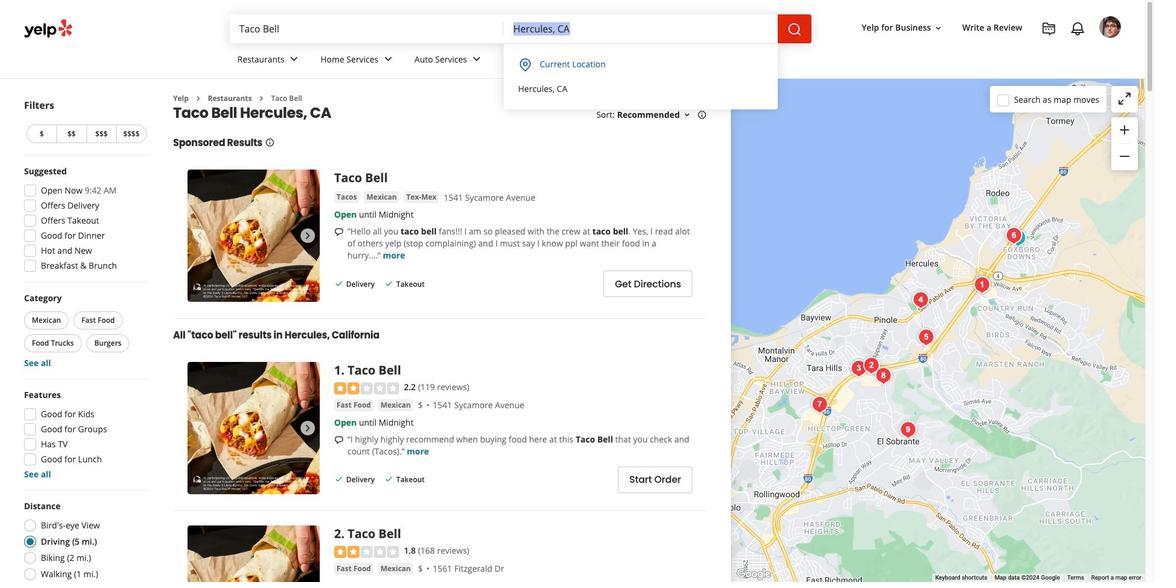 Task type: vqa. For each thing, say whether or not it's contained in the screenshot.
the top Slideshow element
yes



Task type: describe. For each thing, give the bounding box(es) containing it.
2 24 chevron down v2 image from the left
[[527, 52, 541, 66]]

slideshow element for 1.8 star rating image
[[188, 526, 320, 582]]

16 speech v2 image
[[334, 435, 344, 445]]

16 checkmark v2 image for 16 speech v2 icon
[[385, 475, 394, 484]]

search image
[[788, 22, 802, 37]]

1 16 chevron right v2 image from the left
[[194, 94, 203, 103]]

slideshow element for 16 speech v2 image
[[188, 170, 320, 302]]

1 24 chevron down v2 image from the left
[[381, 52, 396, 66]]

1 vertical spatial 16 info v2 image
[[265, 138, 275, 148]]

taqueria maria image
[[808, 392, 832, 417]]

mountain mike's pizza image
[[1007, 226, 1031, 250]]

zoom out image
[[1118, 149, 1133, 164]]

2.2 star rating image
[[334, 382, 399, 394]]

business categories element
[[228, 43, 1122, 78]]

expand map image
[[1118, 91, 1133, 106]]

16 chevron down v2 image
[[683, 110, 692, 120]]

16 chevron down v2 image
[[934, 23, 944, 33]]

next image
[[301, 229, 315, 243]]

los cerros mexican grill image
[[897, 418, 921, 442]]

none field things to do, nail salons, plumbers
[[230, 14, 504, 43]]

taqueria la cocina image
[[915, 325, 939, 349]]



Task type: locate. For each thing, give the bounding box(es) containing it.
option group
[[20, 500, 149, 582]]

0 horizontal spatial 24 chevron down v2 image
[[287, 52, 302, 66]]

slideshow element
[[188, 170, 320, 302], [188, 362, 320, 495], [188, 526, 320, 582]]

2 16 checkmark v2 image from the top
[[334, 475, 344, 484]]

notifications image
[[1071, 22, 1086, 36]]

24 chevron down v2 image
[[381, 52, 396, 66], [470, 52, 484, 66]]

2 vertical spatial slideshow element
[[188, 526, 320, 582]]

24 chevron down v2 image
[[287, 52, 302, 66], [527, 52, 541, 66]]

24 chevron down v2 image down things to do, nail salons, plumbers field
[[381, 52, 396, 66]]

projects image
[[1042, 22, 1057, 36]]

1 slideshow element from the top
[[188, 170, 320, 302]]

google image
[[734, 567, 774, 582]]

things to do, nail salons, plumbers text field
[[230, 14, 504, 43]]

16 checkmark v2 image for 16 speech v2 image
[[385, 279, 394, 288]]

james p. image
[[1100, 16, 1122, 38]]

next image
[[301, 421, 315, 436]]

16 speech v2 image
[[334, 228, 344, 237]]

1 horizontal spatial 24 chevron down v2 image
[[470, 52, 484, 66]]

1 16 checkmark v2 image from the top
[[334, 279, 344, 288]]

que onda tacobar image
[[847, 356, 871, 380]]

previous image
[[192, 421, 207, 436]]

0 horizontal spatial 16 chevron right v2 image
[[194, 94, 203, 103]]

1 horizontal spatial 16 info v2 image
[[698, 110, 707, 120]]

0 vertical spatial slideshow element
[[188, 170, 320, 302]]

user actions element
[[853, 15, 1139, 89]]

mazatlán taquería image
[[1002, 223, 1026, 248]]

1 horizontal spatial 24 chevron down v2 image
[[527, 52, 541, 66]]

1 horizontal spatial 16 chevron right v2 image
[[257, 94, 266, 103]]

16 checkmark v2 image
[[385, 279, 394, 288], [385, 475, 394, 484]]

previous image
[[192, 229, 207, 243]]

0 vertical spatial 16 info v2 image
[[698, 110, 707, 120]]

map region
[[731, 79, 1146, 582]]

2 16 checkmark v2 image from the top
[[385, 475, 394, 484]]

1 vertical spatial slideshow element
[[188, 362, 320, 495]]

slideshow element for 16 speech v2 icon
[[188, 362, 320, 495]]

0 horizontal spatial 16 info v2 image
[[265, 138, 275, 148]]

24 chevron down v2 image left the 24 marker v2 icon
[[470, 52, 484, 66]]

2 16 chevron right v2 image from the left
[[257, 94, 266, 103]]

address, neighborhood, city, state or zip text field
[[504, 14, 778, 43]]

group
[[1112, 117, 1139, 170], [20, 165, 149, 275], [22, 292, 149, 369], [20, 389, 149, 481]]

16 checkmark v2 image for 16 speech v2 image's slideshow element
[[334, 279, 344, 288]]

3 slideshow element from the top
[[188, 526, 320, 582]]

sabor latino 17 image
[[909, 288, 933, 312]]

16 checkmark v2 image for slideshow element for 16 speech v2 icon
[[334, 475, 344, 484]]

16 chevron right v2 image
[[194, 94, 203, 103], [257, 94, 266, 103]]

1 24 chevron down v2 image from the left
[[287, 52, 302, 66]]

24 marker v2 image
[[519, 58, 533, 72]]

1 vertical spatial 16 checkmark v2 image
[[385, 475, 394, 484]]

16 checkmark v2 image down 16 speech v2 icon
[[334, 475, 344, 484]]

2 slideshow element from the top
[[188, 362, 320, 495]]

1 16 checkmark v2 image from the top
[[385, 279, 394, 288]]

16 checkmark v2 image down 16 speech v2 image
[[334, 279, 344, 288]]

2 24 chevron down v2 image from the left
[[470, 52, 484, 66]]

taqueria morena image
[[872, 364, 896, 388]]

None search field
[[230, 14, 812, 43]]

  text field
[[504, 14, 778, 43]]

0 horizontal spatial 24 chevron down v2 image
[[381, 52, 396, 66]]

0 vertical spatial 16 checkmark v2 image
[[334, 279, 344, 288]]

16 info v2 image
[[698, 110, 707, 120], [265, 138, 275, 148]]

zoom in image
[[1118, 123, 1133, 137]]

None field
[[230, 14, 504, 43], [504, 14, 778, 43], [504, 14, 778, 43]]

16 checkmark v2 image
[[334, 279, 344, 288], [334, 475, 344, 484]]

0 vertical spatial 16 checkmark v2 image
[[385, 279, 394, 288]]

1 vertical spatial 16 checkmark v2 image
[[334, 475, 344, 484]]

1.8 star rating image
[[334, 546, 399, 558]]

taco bell image
[[971, 273, 995, 297], [971, 273, 995, 297], [860, 353, 884, 377]]



